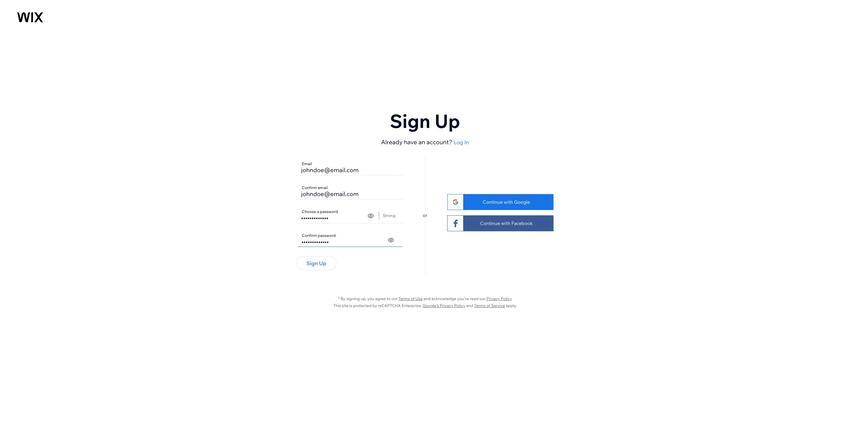 Task type: locate. For each thing, give the bounding box(es) containing it.
wix image
[[17, 12, 43, 22]]

None text field
[[300, 159, 400, 175], [300, 183, 400, 199], [300, 159, 400, 175], [300, 183, 400, 199]]

None password field
[[300, 207, 363, 223], [300, 231, 384, 247], [300, 207, 363, 223], [300, 231, 384, 247]]



Task type: describe. For each thing, give the bounding box(es) containing it.
facebook image
[[453, 220, 459, 227]]

more login options group
[[428, 157, 554, 274]]

google image
[[453, 199, 459, 205]]



Task type: vqa. For each thing, say whether or not it's contained in the screenshot.
Email to the right
no



